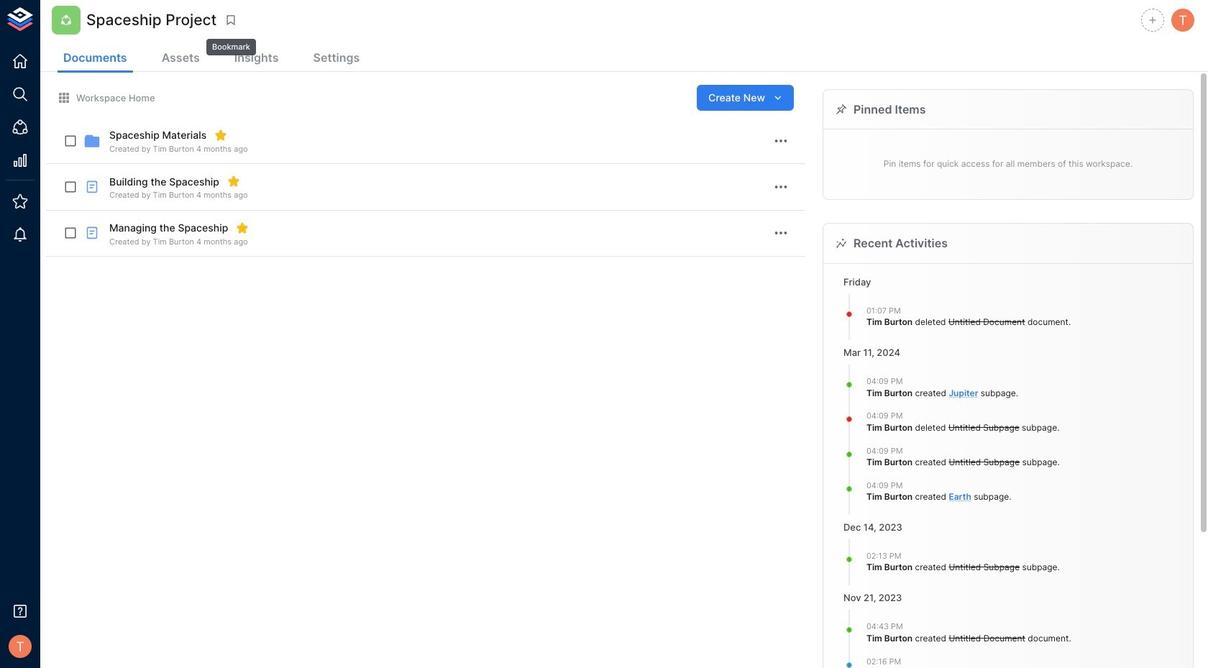Task type: describe. For each thing, give the bounding box(es) containing it.
bookmark image
[[225, 14, 238, 27]]

2 vertical spatial remove favorite image
[[236, 221, 249, 234]]



Task type: locate. For each thing, give the bounding box(es) containing it.
0 vertical spatial remove favorite image
[[215, 129, 228, 142]]

tooltip
[[205, 29, 258, 57]]

1 vertical spatial remove favorite image
[[227, 175, 240, 188]]

remove favorite image
[[215, 129, 228, 142], [227, 175, 240, 188], [236, 221, 249, 234]]



Task type: vqa. For each thing, say whether or not it's contained in the screenshot.
Team within the 11:51 AM Tim Burton updated Marketing Team workspace .
no



